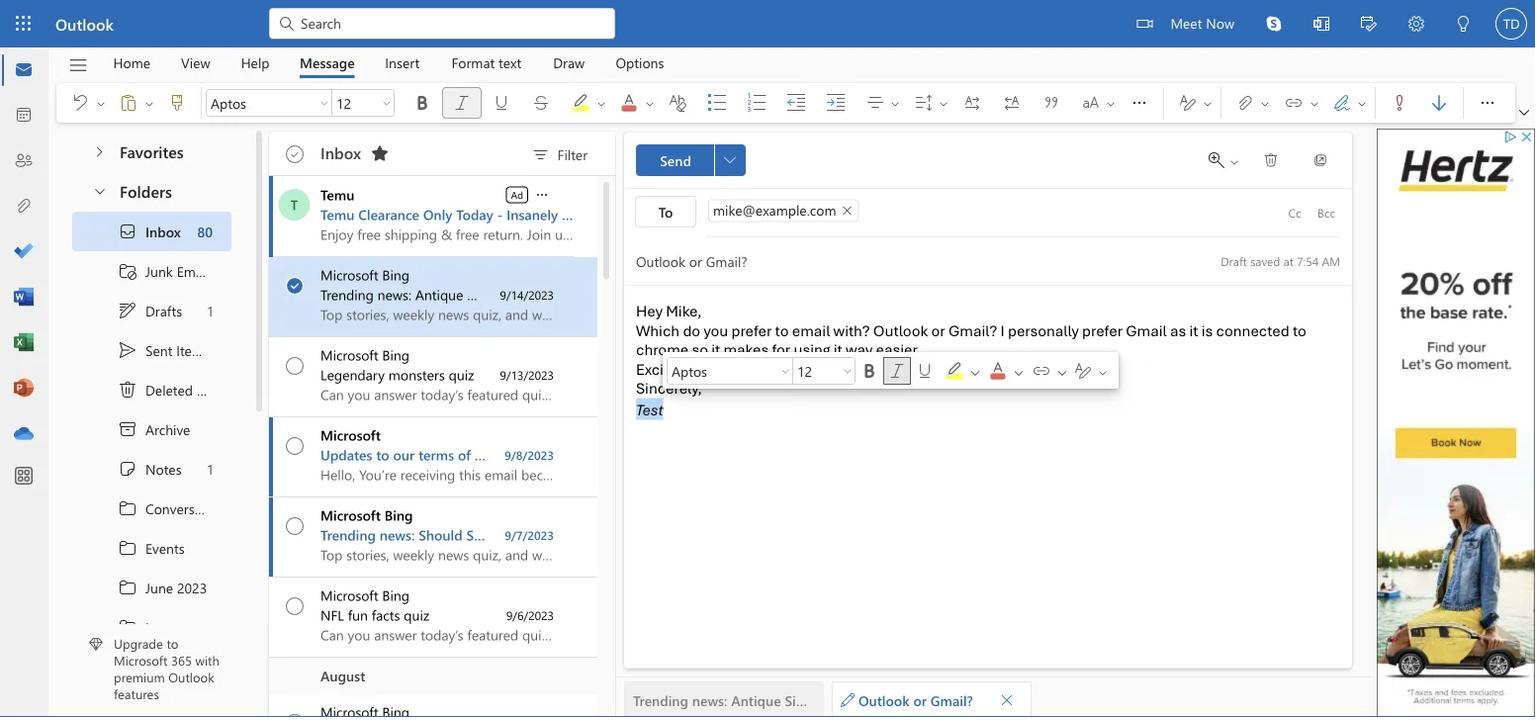 Task type: describe. For each thing, give the bounding box(es) containing it.
 button
[[521, 87, 561, 119]]

 for  june 2023
[[118, 578, 138, 598]]


[[119, 93, 139, 113]]

 inside  
[[889, 97, 901, 109]]

 for  
[[1284, 93, 1304, 113]]

 button down insert button
[[379, 89, 395, 117]]

 button down personally
[[1010, 357, 1026, 385]]

80
[[197, 222, 213, 241]]

 button for  button related to font color image
[[856, 357, 883, 385]]

 inside button
[[452, 93, 472, 113]]

cc button
[[1279, 197, 1311, 229]]

microsoft bing for legendary monsters quiz
[[321, 346, 410, 364]]

 inside  
[[143, 98, 155, 110]]

1 vertical spatial 
[[1073, 361, 1093, 381]]

updates
[[321, 446, 372, 464]]

0 horizontal spatial it
[[712, 340, 720, 360]]

 for 
[[1263, 152, 1279, 168]]

send button
[[636, 144, 715, 176]]

outlook inside 'hey mike, which do you prefer to email with? outlook or gmail? i personally prefer gmail as it is connected to chrome so it makes for using it way easier. excited to hear back from you! sincerely, test'
[[873, 321, 928, 340]]

 button
[[1345, 0, 1393, 50]]


[[1042, 93, 1062, 113]]

0 vertical spatial 
[[1520, 108, 1530, 118]]

 for microsoft bing
[[287, 277, 303, 293]]

outlook banner
[[0, 0, 1535, 50]]


[[1209, 152, 1225, 168]]

more apps image
[[14, 467, 34, 487]]

message button
[[285, 47, 370, 78]]

text highlight color image
[[945, 361, 984, 381]]

 inside  
[[1105, 97, 1117, 109]]

 
[[866, 93, 901, 113]]

to left email
[[775, 321, 789, 340]]

1 for 
[[208, 301, 213, 320]]


[[1430, 93, 1449, 113]]

 for  dropdown button
[[534, 187, 550, 203]]

 tree item
[[72, 212, 232, 251]]

inbox heading
[[321, 132, 396, 175]]

 button inside the clipboard group
[[141, 87, 157, 119]]

folders
[[120, 180, 172, 201]]

 tree item
[[72, 370, 232, 410]]

Select a conversation checkbox
[[273, 257, 321, 300]]

microsoft bing for trending news: should supreme court disqualify trump from… and more
[[321, 506, 413, 524]]

select a conversation checkbox containing 
[[273, 417, 321, 460]]

outlook inside "banner"
[[55, 13, 114, 34]]

 for updates to our terms of use
[[286, 437, 304, 455]]

is
[[1202, 321, 1213, 340]]

 inside " "
[[1229, 156, 1241, 168]]

 button
[[1380, 87, 1420, 119]]

2 select a conversation checkbox from the top
[[273, 695, 321, 717]]

 button
[[658, 87, 697, 119]]

help button
[[226, 47, 284, 78]]

 for    
[[1032, 361, 1052, 381]]

favorites tree item
[[72, 133, 232, 172]]

font size text field for  button to the right of back
[[793, 359, 839, 383]]

message list list box
[[269, 176, 780, 717]]

 button for  button for text highlight color icon
[[403, 87, 442, 119]]

onedrive image
[[14, 424, 34, 444]]

 button
[[992, 87, 1032, 119]]

format
[[452, 53, 495, 72]]

temu for temu
[[321, 185, 355, 204]]

 junk email
[[118, 261, 209, 281]]

bing for should
[[385, 506, 413, 524]]

trending for trending news: should supreme court disqualify trump from… and more
[[321, 526, 376, 544]]

 button
[[1440, 0, 1488, 50]]

increase indent image
[[826, 93, 866, 113]]


[[1456, 16, 1472, 32]]

i
[[1001, 321, 1005, 340]]

nfl
[[321, 606, 344, 624]]

1 vertical spatial more
[[747, 526, 780, 544]]

tree containing 
[[72, 212, 232, 717]]

for
[[772, 340, 791, 360]]


[[1409, 16, 1425, 32]]

 button down draw button on the left of page
[[561, 83, 610, 123]]

 sent items
[[118, 340, 210, 360]]


[[1236, 93, 1255, 113]]

mike,
[[666, 302, 702, 321]]

drafts
[[145, 301, 182, 320]]

 tree item
[[72, 449, 232, 489]]

microsoft for trending news: should supreme court disqualify trump from… and more
[[321, 506, 381, 524]]


[[914, 93, 934, 113]]

 button right back
[[778, 357, 793, 385]]

 button down the message button
[[317, 89, 332, 117]]

 search field
[[269, 0, 615, 45]]

events
[[145, 539, 185, 557]]

items for 
[[197, 381, 230, 399]]

 for  deleted items
[[118, 380, 138, 400]]

 inside the  
[[1259, 97, 1271, 109]]

draft
[[1221, 253, 1247, 269]]

you
[[704, 321, 728, 340]]

tags group
[[1380, 83, 1459, 123]]

antique
[[415, 285, 463, 304]]

message
[[300, 53, 355, 72]]


[[277, 14, 297, 34]]

cc
[[1289, 205, 1301, 221]]

to left hear
[[689, 360, 703, 379]]

 button
[[953, 87, 992, 119]]

home button
[[98, 47, 165, 78]]

to do image
[[14, 242, 34, 262]]

 for inbox
[[287, 145, 303, 161]]

august
[[321, 667, 365, 685]]

0 horizontal spatial quiz
[[404, 606, 430, 624]]

outlook link
[[55, 0, 114, 47]]

1 horizontal spatial 
[[1178, 93, 1198, 113]]

to inside upgrade to microsoft 365 with premium outlook features
[[167, 635, 178, 652]]

or inside 'hey mike, which do you prefer to email with? outlook or gmail? i personally prefer gmail as it is connected to chrome so it makes for using it way easier. excited to hear back from you! sincerely, test'
[[931, 321, 945, 340]]

hey
[[636, 302, 663, 321]]

0 vertical spatial quiz
[[449, 366, 474, 384]]

with?
[[834, 321, 870, 340]]

&
[[656, 285, 667, 304]]

1 horizontal spatial it
[[834, 340, 843, 360]]

legendary monsters quiz
[[321, 366, 474, 384]]

 for nfl fun facts quiz
[[286, 598, 304, 615]]

basic text group
[[206, 83, 1159, 123]]

 button inside the include group
[[1307, 87, 1323, 119]]

makes
[[724, 340, 769, 360]]

send
[[660, 151, 691, 169]]

values
[[613, 285, 652, 304]]

 inside  
[[1356, 97, 1368, 109]]


[[668, 93, 688, 113]]

june
[[145, 579, 173, 597]]

outlook right 
[[859, 691, 910, 709]]

which
[[636, 321, 680, 340]]

excel image
[[14, 333, 34, 353]]

 events
[[118, 538, 185, 558]]


[[167, 93, 187, 113]]

 
[[1209, 152, 1241, 168]]

meet
[[1171, 13, 1202, 32]]

am
[[1322, 253, 1341, 269]]

 button inside the clipboard group
[[93, 87, 109, 119]]

2023
[[177, 579, 207, 597]]


[[118, 459, 138, 479]]

mail image
[[14, 60, 34, 80]]

from…
[[674, 526, 716, 544]]


[[866, 93, 885, 113]]

 button inside dropdown button
[[594, 87, 609, 119]]

 
[[70, 93, 107, 113]]

folders tree item
[[72, 172, 232, 212]]


[[1314, 16, 1330, 32]]

 drafts
[[118, 301, 182, 321]]

 button inside folders "tree item"
[[82, 172, 116, 209]]

 deleted items
[[118, 380, 230, 400]]

microsoft bing for trending news: antique singer sewing machine values & what… and more
[[321, 266, 410, 284]]

message list section
[[269, 127, 780, 717]]

view button
[[166, 47, 225, 78]]

low
[[562, 205, 587, 224]]

 for 
[[413, 93, 432, 113]]

 inside the select all messages checkbox
[[286, 145, 304, 163]]

trump
[[630, 526, 671, 544]]

saved
[[1251, 253, 1281, 269]]

 button for font color image
[[883, 357, 911, 385]]

microsoft inside microsoft updates to our terms of use 9/8/2023
[[321, 426, 381, 444]]

looney
[[145, 618, 190, 636]]

1  button from the left
[[1120, 83, 1159, 123]]

 inside select a conversation checkbox
[[286, 277, 304, 295]]

 button
[[157, 87, 197, 119]]

bcc
[[1318, 205, 1336, 221]]

font color image
[[619, 93, 659, 113]]

to inside microsoft updates to our terms of use 9/8/2023
[[376, 446, 389, 464]]

premium
[[114, 668, 165, 686]]

connected
[[1216, 321, 1290, 340]]

news: for should
[[380, 526, 415, 544]]

monsters
[[389, 366, 445, 384]]

 for 1st  popup button
[[1130, 93, 1150, 113]]

clipboard group
[[60, 83, 197, 123]]

include group
[[1226, 83, 1371, 123]]

bing for quiz
[[382, 346, 410, 364]]

 inside basic text group
[[492, 93, 511, 113]]

junk
[[145, 262, 173, 280]]

2  tree item from the top
[[72, 528, 232, 568]]

using
[[794, 340, 831, 360]]

temu image
[[278, 189, 310, 221]]

bing for facts
[[382, 586, 410, 604]]

files image
[[14, 197, 34, 217]]

reading pane main content
[[616, 124, 1372, 717]]

facts
[[372, 606, 400, 624]]

select a conversation checkbox for legendary monsters quiz
[[273, 337, 321, 380]]

 button down with?
[[840, 357, 856, 385]]



Task type: locate. For each thing, give the bounding box(es) containing it.
bing up legendary monsters quiz
[[382, 346, 410, 364]]

1 vertical spatial  button
[[856, 357, 883, 385]]

2 horizontal spatial 
[[1478, 93, 1498, 113]]

microsoft inside upgrade to microsoft 365 with premium outlook features
[[114, 652, 168, 669]]

back
[[740, 360, 773, 379]]

 button inside "reading pane" main content
[[714, 144, 746, 176]]

 for 2nd  popup button from the left
[[1478, 93, 1498, 113]]

 button
[[403, 87, 442, 119], [856, 357, 883, 385]]

1 horizontal spatial prefer
[[1082, 321, 1123, 340]]

0 vertical spatial select a conversation checkbox
[[273, 417, 321, 460]]

1 vertical spatial inbox
[[145, 222, 181, 241]]

1 horizontal spatial  button
[[883, 357, 911, 385]]

news: left the should at bottom
[[380, 526, 415, 544]]

2  from the top
[[287, 277, 303, 293]]

trending for trending news: antique singer sewing machine values & what… and more
[[321, 285, 374, 304]]

  
[[860, 361, 935, 381]]

 button left font color image
[[939, 357, 984, 385]]

 left the june
[[118, 578, 138, 598]]

inbox inside 'inbox '
[[321, 142, 361, 163]]

 right font color image
[[1032, 361, 1052, 381]]

1 vertical spatial 
[[1032, 361, 1052, 381]]

draft saved at 7:54 am
[[1221, 253, 1341, 269]]

1 vertical spatial and
[[720, 526, 743, 544]]

 button
[[1274, 87, 1307, 119], [1026, 357, 1054, 385]]

2  from the top
[[286, 277, 304, 295]]

3  from the top
[[118, 578, 138, 598]]

 inside "reading pane" main content
[[724, 154, 736, 166]]

0 horizontal spatial font size text field
[[332, 91, 378, 115]]

tab list containing home
[[98, 47, 680, 78]]

 button
[[109, 87, 141, 119]]

0 vertical spatial 
[[287, 145, 303, 161]]

 down insert button
[[413, 93, 432, 113]]

4  from the top
[[286, 437, 304, 455]]

0 horizontal spatial 
[[1073, 361, 1093, 381]]

 down easier.
[[915, 361, 935, 381]]

 button down the options button
[[609, 83, 659, 123]]

 button down  
[[81, 133, 117, 169]]

9/6/2023
[[506, 607, 554, 623]]

 button
[[1516, 103, 1533, 123], [714, 144, 746, 176]]

way
[[846, 340, 873, 360]]

application containing outlook
[[0, 0, 1535, 717]]

microsoft for nfl fun facts quiz
[[321, 586, 379, 604]]

 button left  on the top
[[482, 87, 521, 119]]

1 horizontal spatial  button
[[1274, 87, 1307, 119]]

 
[[119, 93, 155, 113]]

 button inside favorites tree item
[[81, 133, 117, 169]]

items for 
[[176, 341, 210, 359]]

and right what… on the top
[[718, 285, 741, 304]]

2 temu from the top
[[321, 205, 355, 224]]

 for legendary monsters quiz
[[286, 357, 304, 375]]

microsoft bing down updates
[[321, 506, 413, 524]]

tree
[[72, 212, 232, 717]]

 button
[[609, 83, 659, 123], [141, 87, 157, 119], [594, 87, 609, 119], [1307, 87, 1323, 119], [939, 357, 984, 385], [1054, 357, 1069, 385]]

or right easier.
[[931, 321, 945, 340]]

microsoft bing for nfl fun facts quiz
[[321, 586, 410, 604]]

numbering image
[[747, 93, 787, 113]]

1 horizontal spatial  button
[[911, 357, 939, 385]]

 for  looney
[[118, 617, 138, 637]]

 right the  
[[1284, 93, 1304, 113]]

 inside folders "tree item"
[[92, 183, 108, 198]]

0 vertical spatial 
[[1284, 93, 1304, 113]]

1 prefer from the left
[[732, 321, 772, 340]]

 button
[[317, 89, 332, 117], [379, 89, 395, 117], [81, 133, 117, 169], [82, 172, 116, 209], [778, 357, 793, 385], [840, 357, 856, 385]]

 button right the  
[[1274, 87, 1307, 119]]

5  from the top
[[286, 517, 304, 535]]

1 vertical spatial 
[[860, 361, 880, 381]]

 tree item
[[72, 291, 232, 330]]

1 horizontal spatial font size text field
[[793, 359, 839, 383]]

 
[[914, 93, 950, 113]]

august heading
[[269, 658, 598, 695]]

outlook up 
[[55, 13, 114, 34]]

trending news: should supreme court disqualify trump from… and more
[[321, 526, 780, 544]]

help
[[241, 53, 270, 72]]

 button inside basic text group
[[642, 87, 658, 119]]

it right so
[[712, 340, 720, 360]]

draw
[[553, 53, 585, 72]]

fun
[[348, 606, 368, 624]]

to
[[659, 202, 673, 221]]

gmail? left i
[[949, 321, 998, 340]]

0 vertical spatial or
[[931, 321, 945, 340]]

1 vertical spatial quiz
[[404, 606, 430, 624]]

mike@example.com
[[713, 200, 836, 219]]

 left looney
[[118, 617, 138, 637]]

it left is on the right of page
[[1190, 321, 1198, 340]]

1 select a conversation checkbox from the top
[[273, 417, 321, 460]]

premium features image
[[89, 638, 103, 651]]

0 horizontal spatial  button
[[403, 87, 442, 119]]

features
[[114, 685, 159, 703]]

1 down email
[[208, 301, 213, 320]]

0 horizontal spatial 
[[492, 93, 511, 113]]

1 horizontal spatial 
[[1284, 93, 1304, 113]]

nfl fun facts quiz
[[321, 606, 430, 624]]

2 prefer from the left
[[1082, 321, 1123, 340]]

Select all messages checkbox
[[281, 140, 309, 168]]

 inside  
[[95, 98, 107, 110]]

 button
[[60, 87, 93, 119]]

9/8/2023
[[505, 447, 554, 463]]

 inside basic text group
[[1130, 93, 1150, 113]]

0 vertical spatial 1
[[208, 301, 213, 320]]

prices
[[591, 205, 628, 224]]

Message body, press Alt+F10 to exit text field
[[636, 302, 1341, 577]]

news: left antique
[[378, 285, 412, 304]]

 button
[[1120, 83, 1159, 123], [1468, 83, 1508, 123]]

microsoft for legendary monsters quiz
[[321, 346, 379, 364]]

0 horizontal spatial  button
[[714, 144, 746, 176]]

deleted
[[145, 381, 193, 399]]

 button for the  button
[[482, 87, 521, 119]]

word image
[[14, 288, 34, 308]]

2 1 from the top
[[208, 460, 213, 478]]

do
[[683, 321, 701, 340]]

0 horizontal spatial 
[[1032, 361, 1052, 381]]

terms
[[419, 446, 454, 464]]

0 horizontal spatial 
[[452, 93, 472, 113]]

0 vertical spatial  button
[[1274, 87, 1307, 119]]

 button
[[1298, 0, 1345, 50]]

singer
[[467, 285, 506, 304]]

1 horizontal spatial  button
[[1516, 103, 1533, 123]]

quiz right monsters
[[449, 366, 474, 384]]

application
[[0, 0, 1535, 717]]

1 for 
[[208, 460, 213, 478]]


[[1284, 93, 1304, 113], [1032, 361, 1052, 381]]

 
[[1081, 93, 1117, 113]]

1 horizontal spatial  button
[[1468, 83, 1508, 123]]

 
[[1178, 93, 1214, 113]]

insert
[[385, 53, 420, 72]]

select a conversation checkbox down select a conversation checkbox
[[273, 337, 321, 380]]

Select a conversation checkbox
[[273, 337, 321, 380], [273, 578, 321, 620]]

 button
[[482, 87, 521, 119], [911, 357, 939, 385]]

 tree item down the june
[[72, 607, 232, 647]]

tab list
[[98, 47, 680, 78]]

inbox right ''
[[145, 222, 181, 241]]

0 vertical spatial more
[[744, 285, 776, 304]]

0 horizontal spatial  button
[[482, 87, 521, 119]]

2 horizontal spatial it
[[1190, 321, 1198, 340]]

1 vertical spatial items
[[197, 381, 230, 399]]

 button
[[364, 138, 396, 169]]

1  from the top
[[118, 499, 138, 518]]

 button right way
[[883, 357, 911, 385]]

 inside " "
[[1309, 98, 1321, 110]]

 button left 
[[1307, 87, 1323, 119]]

0 horizontal spatial 
[[724, 154, 736, 166]]

1 trending from the top
[[321, 285, 374, 304]]

 down personally
[[1073, 361, 1093, 381]]

 button right ''
[[93, 87, 109, 119]]

0 vertical spatial select a conversation checkbox
[[273, 337, 321, 380]]

insert button
[[370, 47, 435, 78]]

 tree item
[[72, 330, 232, 370]]

legendary
[[321, 366, 385, 384]]

0 vertical spatial 
[[1178, 93, 1198, 113]]

news:
[[378, 285, 412, 304], [380, 526, 415, 544]]

0 vertical spatial 
[[1263, 152, 1279, 168]]

0 vertical spatial news:
[[378, 285, 412, 304]]


[[1178, 93, 1198, 113], [1073, 361, 1093, 381]]

Select a conversation checkbox
[[273, 417, 321, 460], [273, 695, 321, 717]]

 left events
[[118, 538, 138, 558]]

to left our
[[376, 446, 389, 464]]

 inside the select all messages checkbox
[[287, 145, 303, 161]]

1 vertical spatial  button
[[883, 357, 911, 385]]

 button for  popup button inside the include group
[[1274, 87, 1307, 119]]

 button right send
[[714, 144, 746, 176]]

0 horizontal spatial 
[[534, 187, 550, 203]]

microsoft bing up legendary
[[321, 346, 410, 364]]

chrome
[[636, 340, 689, 360]]

1 vertical spatial select a conversation checkbox
[[273, 695, 321, 717]]

0 vertical spatial 
[[413, 93, 432, 113]]

 button
[[993, 686, 1021, 714]]

 up insanely
[[534, 187, 550, 203]]

0 vertical spatial gmail?
[[949, 321, 998, 340]]

 button down insert button
[[403, 87, 442, 119]]

news: for antique
[[378, 285, 412, 304]]

 right " "
[[1263, 152, 1279, 168]]

upgrade to microsoft 365 with premium outlook features
[[114, 635, 219, 703]]

meet now
[[1171, 13, 1235, 32]]

to right upgrade
[[167, 635, 178, 652]]

6  from the top
[[286, 598, 304, 615]]

 button right ""
[[1516, 103, 1533, 123]]

 filter
[[531, 145, 588, 165]]

1 horizontal spatial 
[[887, 361, 907, 381]]

1 vertical spatial  button
[[1026, 357, 1054, 385]]

3  from the top
[[286, 357, 304, 375]]

more right from…
[[747, 526, 780, 544]]

sincerely,
[[636, 379, 702, 398]]

outlook up "  " on the bottom
[[873, 321, 928, 340]]

To text field
[[706, 199, 1279, 226]]

 tree item up the june
[[72, 528, 232, 568]]

 button
[[1032, 87, 1071, 119]]

email
[[177, 262, 209, 280]]

microsoft for trending news: antique singer sewing machine values & what… and more
[[321, 266, 379, 284]]


[[1333, 93, 1352, 113]]

1 vertical spatial 
[[118, 380, 138, 400]]

0 vertical spatial items
[[176, 341, 210, 359]]

0 vertical spatial  button
[[403, 87, 442, 119]]

 for  events
[[118, 538, 138, 558]]

or right 
[[914, 691, 927, 709]]

powerpoint image
[[14, 379, 34, 399]]

 button right ""
[[1468, 83, 1508, 123]]

3 microsoft bing from the top
[[321, 506, 413, 524]]

decrease indent image
[[787, 93, 826, 113]]

0 horizontal spatial 
[[118, 380, 138, 400]]

2 select a conversation checkbox from the top
[[273, 578, 321, 620]]


[[492, 93, 511, 113], [915, 361, 935, 381]]

1  from the top
[[287, 145, 303, 161]]

microsoft bing up fun
[[321, 586, 410, 604]]

select a conversation checkbox left fun
[[273, 578, 321, 620]]

bing for antique
[[382, 266, 410, 284]]

and right from…
[[720, 526, 743, 544]]

1 vertical spatial gmail?
[[931, 691, 973, 709]]

 button down format
[[442, 87, 482, 119]]

outlook right premium
[[168, 668, 214, 686]]

0 vertical spatial 
[[492, 93, 511, 113]]

what…
[[671, 285, 714, 304]]

1 vertical spatial temu
[[321, 205, 355, 224]]

microsoft up "features" on the bottom of the page
[[114, 652, 168, 669]]

1 temu from the top
[[321, 185, 355, 204]]

0 horizontal spatial  button
[[1026, 357, 1054, 385]]

inbox inside the  inbox
[[145, 222, 181, 241]]

1 horizontal spatial inbox
[[321, 142, 361, 163]]

 button left font color image
[[967, 357, 982, 385]]

0 horizontal spatial  button
[[1120, 83, 1159, 123]]

 tree item down  events
[[72, 568, 232, 607]]

people image
[[14, 151, 34, 171]]

 
[[1284, 93, 1321, 113]]

trending news: antique singer sewing machine values & what… and more
[[321, 285, 776, 304]]

 down easier.
[[887, 361, 907, 381]]

1  tree item from the top
[[72, 489, 232, 528]]

1 inside  tree item
[[208, 301, 213, 320]]

1 horizontal spatial 
[[1520, 108, 1530, 118]]

trending down updates
[[321, 526, 376, 544]]

 tree item
[[72, 489, 232, 528], [72, 528, 232, 568], [72, 568, 232, 607], [72, 607, 232, 647]]

 for   
[[860, 361, 880, 381]]

microsoft
[[321, 266, 379, 284], [321, 346, 379, 364], [321, 426, 381, 444], [321, 506, 381, 524], [321, 586, 379, 604], [114, 652, 168, 669]]

 
[[1333, 93, 1368, 113]]

1 vertical spatial  button
[[911, 357, 939, 385]]

temu right temu icon
[[321, 205, 355, 224]]

1 horizontal spatial  button
[[856, 357, 883, 385]]

left-rail-appbar navigation
[[4, 47, 44, 457]]

0 horizontal spatial prefer
[[732, 321, 772, 340]]

font size text field for  button underneath the message button
[[332, 91, 378, 115]]

0 vertical spatial trending
[[321, 285, 374, 304]]

1 vertical spatial 
[[724, 154, 736, 166]]

 button left text highlight color image
[[911, 357, 939, 385]]

Font text field
[[207, 91, 316, 115]]

font color image
[[988, 361, 1028, 381]]

 right send button
[[724, 154, 736, 166]]

inbox
[[321, 142, 361, 163], [145, 222, 181, 241]]

gmail
[[1126, 321, 1167, 340]]

outlook inside upgrade to microsoft 365 with premium outlook features
[[168, 668, 214, 686]]

 button for  popup button underneath personally
[[1026, 357, 1054, 385]]

2 trending from the top
[[321, 526, 376, 544]]

 inside  
[[1202, 97, 1214, 109]]

font size text field down the message button
[[332, 91, 378, 115]]

 button down personally
[[1054, 357, 1069, 385]]

9/7/2023
[[505, 527, 554, 543]]

more
[[744, 285, 776, 304], [747, 526, 780, 544]]

 up t
[[287, 145, 303, 161]]


[[118, 222, 138, 241]]

1 microsoft bing from the top
[[321, 266, 410, 284]]

4  from the top
[[118, 617, 138, 637]]

text highlight color image
[[571, 93, 610, 113]]

0 vertical spatial font size text field
[[332, 91, 378, 115]]

inbox left 
[[321, 142, 361, 163]]

 down temu icon
[[287, 277, 303, 293]]

sewing
[[510, 285, 554, 304]]

items inside  sent items
[[176, 341, 210, 359]]

 button
[[1252, 144, 1291, 176]]


[[452, 93, 472, 113], [887, 361, 907, 381]]

0 vertical spatial inbox
[[321, 142, 361, 163]]

 button down i
[[982, 357, 1028, 385]]

microsoft down updates
[[321, 506, 381, 524]]

Search for email, meetings, files and more. field
[[299, 13, 603, 33]]

items right sent
[[176, 341, 210, 359]]

items right the deleted
[[197, 381, 230, 399]]

 inside select a conversation checkbox
[[287, 277, 303, 293]]

0 vertical spatial  button
[[1516, 103, 1533, 123]]

select a conversation checkbox for nfl fun facts quiz
[[273, 578, 321, 620]]

0 horizontal spatial or
[[914, 691, 927, 709]]

 button left folders
[[82, 172, 116, 209]]

microsoft down clearance at the top
[[321, 266, 379, 284]]

 button for text highlight color icon
[[442, 87, 482, 119]]

 left ''
[[1178, 93, 1198, 113]]


[[413, 93, 432, 113], [860, 361, 880, 381]]

microsoft bing down clearance at the top
[[321, 266, 410, 284]]

 up 
[[118, 380, 138, 400]]

1 horizontal spatial 
[[860, 361, 880, 381]]

2  from the top
[[118, 538, 138, 558]]

1 inside  tree item
[[208, 460, 213, 478]]

1 horizontal spatial or
[[931, 321, 945, 340]]

 inside button
[[1263, 152, 1279, 168]]

1 select a conversation checkbox from the top
[[273, 337, 321, 380]]

 inside option
[[286, 517, 304, 535]]

 right ""
[[1478, 93, 1498, 113]]


[[963, 93, 982, 113]]

 tree item
[[72, 410, 232, 449]]

and
[[718, 285, 741, 304], [720, 526, 743, 544]]

options
[[616, 53, 664, 72]]

 button for  popup button on the left of font color image
[[911, 357, 939, 385]]

 button left font color icon
[[594, 87, 609, 119]]

gmail? inside 'hey mike, which do you prefer to email with? outlook or gmail? i personally prefer gmail as it is connected to chrome so it makes for using it way easier. excited to hear back from you! sincerely, test'
[[949, 321, 998, 340]]

should
[[419, 526, 463, 544]]

1 vertical spatial font size text field
[[793, 359, 839, 383]]

0 vertical spatial temu
[[321, 185, 355, 204]]


[[1266, 16, 1282, 32]]

1 horizontal spatial 
[[1130, 93, 1150, 113]]

 button inside the include group
[[1274, 87, 1307, 119]]

 button down personally
[[1026, 357, 1054, 385]]

select a conversation checkbox up  option
[[273, 417, 321, 460]]

2 microsoft bing from the top
[[321, 346, 410, 364]]

0 vertical spatial and
[[718, 285, 741, 304]]

 tree item
[[72, 251, 232, 291]]


[[1313, 152, 1329, 168]]

3  tree item from the top
[[72, 568, 232, 607]]

 looney
[[118, 617, 190, 637]]

0 horizontal spatial inbox
[[145, 222, 181, 241]]

temu for temu clearance only today - insanely low prices
[[321, 205, 355, 224]]

 button
[[533, 185, 551, 204]]

0 horizontal spatial  button
[[442, 87, 482, 119]]

1 vertical spatial 
[[887, 361, 907, 381]]

Add a subject text field
[[624, 245, 1203, 277]]

0 vertical spatial 
[[452, 93, 472, 113]]

 inside the include group
[[1284, 93, 1304, 113]]

court
[[526, 526, 562, 544]]

trending up legendary
[[321, 285, 374, 304]]

0 horizontal spatial 
[[413, 93, 432, 113]]

 inside tree item
[[118, 380, 138, 400]]

1 vertical spatial select a conversation checkbox
[[273, 578, 321, 620]]

text
[[499, 53, 522, 72]]

so
[[692, 340, 708, 360]]

microsoft up legendary
[[321, 346, 379, 364]]

 inside favorites tree item
[[91, 144, 107, 160]]

1 vertical spatial 
[[287, 277, 303, 293]]

1  from the top
[[286, 145, 304, 163]]

select a conversation checkbox down august
[[273, 695, 321, 717]]

quiz right facts on the left bottom of the page
[[404, 606, 430, 624]]

of
[[458, 446, 471, 464]]

 tree item up  events
[[72, 489, 232, 528]]

Font size text field
[[332, 91, 378, 115], [793, 359, 839, 383]]

1 1 from the top
[[208, 301, 213, 320]]

bullets image
[[707, 93, 747, 113]]


[[1081, 93, 1101, 113]]

 inside  button
[[413, 93, 432, 113]]

-
[[497, 205, 503, 224]]

more up makes
[[744, 285, 776, 304]]

1 vertical spatial  button
[[714, 144, 746, 176]]

sent
[[145, 341, 173, 359]]

 inside  
[[938, 97, 950, 109]]

favorites
[[120, 140, 184, 162]]

today
[[456, 205, 493, 224]]

 down way
[[860, 361, 880, 381]]

1 horizontal spatial 
[[915, 361, 935, 381]]

 down ""
[[118, 499, 138, 518]]

4 microsoft bing from the top
[[321, 586, 410, 604]]

1 vertical spatial trending
[[321, 526, 376, 544]]

 for trending news: should supreme court disqualify trump from… and more
[[286, 517, 304, 535]]

t
[[290, 195, 298, 214]]

prefer left gmail
[[1082, 321, 1123, 340]]

 button right  
[[1120, 83, 1159, 123]]

gmail? left 
[[931, 691, 973, 709]]

1 horizontal spatial quiz
[[449, 366, 474, 384]]

1 vertical spatial or
[[914, 691, 927, 709]]

 inside dropdown button
[[534, 187, 550, 203]]

0 vertical spatial  button
[[442, 87, 482, 119]]

microsoft up fun
[[321, 586, 379, 604]]

1 vertical spatial 1
[[208, 460, 213, 478]]

tab list inside 'application'
[[98, 47, 680, 78]]

1 horizontal spatial 
[[1263, 152, 1279, 168]]

1 right notes
[[208, 460, 213, 478]]

from
[[777, 360, 809, 379]]

Font text field
[[668, 359, 777, 383]]

microsoft up updates
[[321, 426, 381, 444]]

2  button from the left
[[1468, 83, 1508, 123]]

it left way
[[834, 340, 843, 360]]

Select a conversation checkbox
[[273, 498, 321, 540]]

1 vertical spatial 
[[915, 361, 935, 381]]

to right connected
[[1293, 321, 1307, 340]]

 button
[[58, 48, 98, 82]]

email
[[792, 321, 830, 340]]

calendar image
[[14, 106, 34, 126]]

 for 
[[118, 499, 138, 518]]

 left the  button
[[492, 93, 511, 113]]

items inside  deleted items
[[197, 381, 230, 399]]

 button right 
[[141, 87, 157, 119]]

4  tree item from the top
[[72, 607, 232, 647]]

1 vertical spatial news:
[[380, 526, 415, 544]]

0 vertical spatial  button
[[482, 87, 521, 119]]

 right  
[[1130, 93, 1150, 113]]



Task type: vqa. For each thing, say whether or not it's contained in the screenshot.

yes



